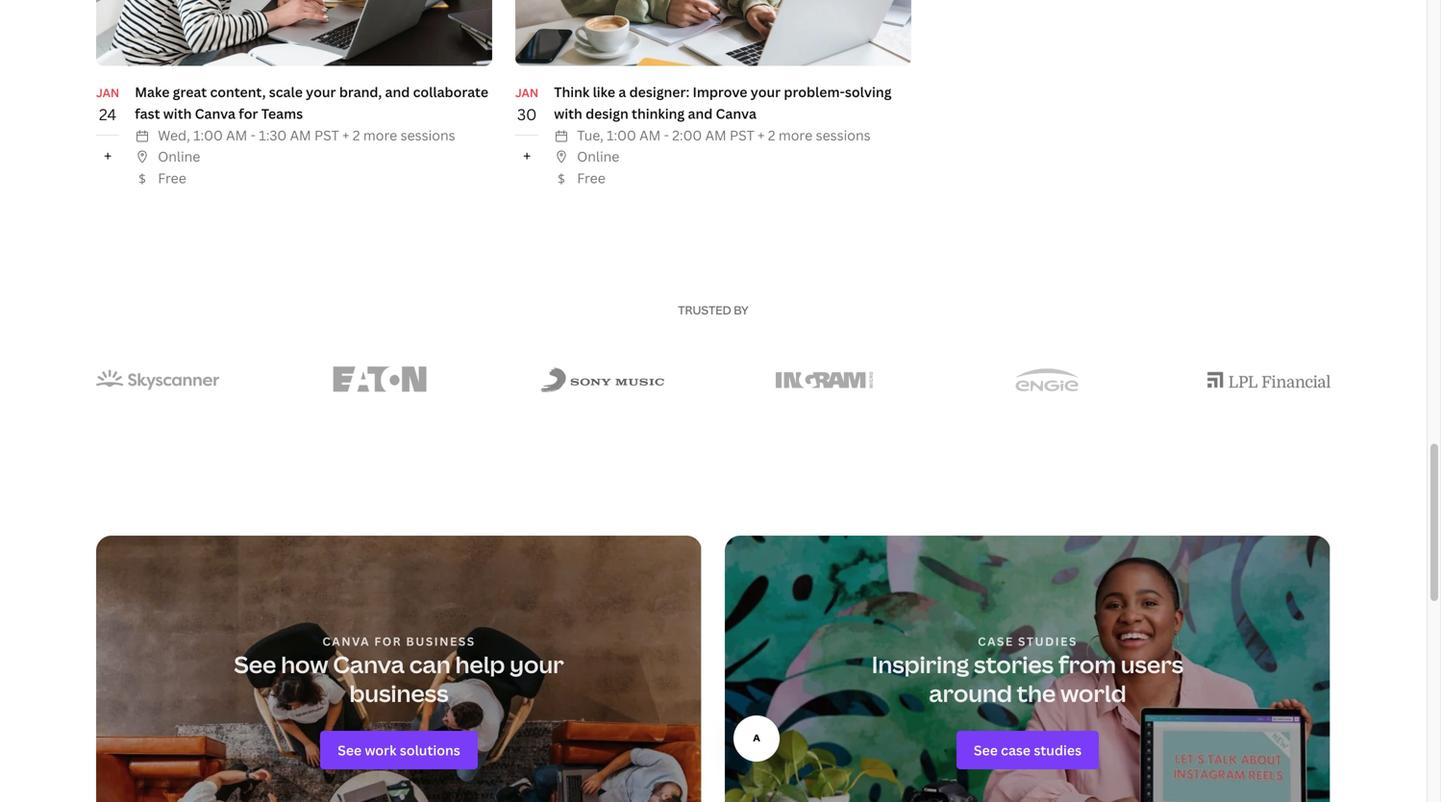 Task type: describe. For each thing, give the bounding box(es) containing it.
make great content, scale your brand, and collaborate fast with canva for teams
[[135, 83, 489, 122]]

think like a designer: improve your problem-solving with design thinking and canva
[[554, 83, 892, 122]]

canva inside make great content, scale your brand, and collaborate fast with canva for teams
[[195, 104, 236, 122]]

+ down 30
[[523, 145, 531, 166]]

scale
[[269, 83, 303, 101]]

lpl financial image
[[1208, 372, 1331, 388]]

1:00 for 24
[[193, 126, 223, 144]]

sessions for 24
[[401, 126, 455, 144]]

1:00 for 30
[[607, 126, 636, 144]]

your inside the canva for business see how canva can help your business
[[510, 649, 564, 680]]

help
[[455, 649, 505, 680]]

with inside make great content, scale your brand, and collaborate fast with canva for teams
[[163, 104, 192, 122]]

see
[[234, 649, 276, 680]]

online for 30
[[577, 147, 620, 166]]

content,
[[210, 83, 266, 101]]

online for 24
[[158, 147, 200, 166]]

solving
[[845, 83, 892, 101]]

case
[[978, 633, 1014, 649]]

improve
[[693, 83, 748, 101]]

jan 30
[[515, 85, 539, 125]]

your inside think like a designer: improve your problem-solving with design thinking and canva
[[751, 83, 781, 101]]

trusted by
[[678, 302, 749, 318]]

the
[[1017, 678, 1056, 709]]

skyscanner image
[[96, 370, 219, 390]]

think like a designer: improve your problem-solving with design thinking and canva link
[[554, 83, 892, 122]]

great
[[173, 83, 207, 101]]

and inside think like a designer: improve your problem-solving with design thinking and canva
[[688, 104, 713, 122]]

tue, 1:00 am - 2:00 am pst + 2 more sessions
[[577, 126, 871, 144]]

users
[[1121, 649, 1184, 680]]

3 am from the left
[[640, 126, 661, 144]]

case studies inspiring stories from users around the world
[[872, 633, 1184, 709]]

jan for 30
[[515, 85, 539, 100]]

free for 24
[[158, 169, 186, 187]]

for inside the canva for business see how canva can help your business
[[374, 633, 402, 649]]

wed,
[[158, 126, 190, 144]]

inspiring
[[872, 649, 970, 680]]

stories
[[974, 649, 1054, 680]]

2 for 24
[[353, 126, 360, 144]]

make
[[135, 83, 170, 101]]

2 for 30
[[768, 126, 776, 144]]

+ down brand,
[[343, 126, 350, 144]]

2:00
[[673, 126, 702, 144]]

fast
[[135, 104, 160, 122]]

1:30
[[259, 126, 287, 144]]

+ down 24
[[104, 145, 112, 166]]

jan 24
[[96, 85, 119, 125]]

a
[[619, 83, 626, 101]]

teams
[[261, 104, 303, 122]]

- for 24
[[251, 126, 256, 144]]

make great content, scale your brand, and collaborate fast with canva for teams link
[[135, 83, 489, 122]]

sessions for 30
[[816, 126, 871, 144]]

for inside make great content, scale your brand, and collaborate fast with canva for teams
[[239, 104, 258, 122]]

engie image
[[1015, 369, 1079, 391]]

from
[[1059, 649, 1116, 680]]

world
[[1061, 678, 1127, 709]]

designer:
[[630, 83, 690, 101]]

brand,
[[339, 83, 382, 101]]

thinking
[[632, 104, 685, 122]]

jan for 24
[[96, 85, 119, 100]]

canva inside think like a designer: improve your problem-solving with design thinking and canva
[[716, 104, 757, 122]]

collaborate
[[413, 83, 489, 101]]

pst for 30
[[730, 126, 755, 144]]

how
[[281, 649, 328, 680]]



Task type: locate. For each thing, give the bounding box(es) containing it.
0 horizontal spatial more
[[363, 126, 397, 144]]

your right scale
[[306, 83, 336, 101]]

am right 2:00
[[706, 126, 727, 144]]

your right help
[[510, 649, 564, 680]]

+ down think like a designer: improve your problem-solving with design thinking and canva link
[[758, 126, 765, 144]]

studies
[[1019, 633, 1078, 649]]

and
[[385, 83, 410, 101], [688, 104, 713, 122]]

0 horizontal spatial pst
[[315, 126, 339, 144]]

jan up 30
[[515, 85, 539, 100]]

online down wed,
[[158, 147, 200, 166]]

1 horizontal spatial and
[[688, 104, 713, 122]]

wed, 1:00 am - 1:30 am pst + 2 more sessions
[[158, 126, 455, 144]]

2 - from the left
[[664, 126, 669, 144]]

-
[[251, 126, 256, 144], [664, 126, 669, 144]]

free for 30
[[577, 169, 606, 187]]

with up wed,
[[163, 104, 192, 122]]

1 horizontal spatial for
[[374, 633, 402, 649]]

1 vertical spatial business
[[350, 678, 449, 709]]

1 horizontal spatial pst
[[730, 126, 755, 144]]

24
[[99, 104, 117, 125]]

1 horizontal spatial -
[[664, 126, 669, 144]]

like
[[593, 83, 616, 101]]

0 horizontal spatial 2
[[353, 126, 360, 144]]

jan up 24
[[96, 85, 119, 100]]

business
[[406, 633, 476, 649], [350, 678, 449, 709]]

1 horizontal spatial with
[[554, 104, 583, 122]]

for down "content,"
[[239, 104, 258, 122]]

30
[[517, 104, 537, 125]]

0 horizontal spatial for
[[239, 104, 258, 122]]

2 am from the left
[[290, 126, 311, 144]]

0 horizontal spatial and
[[385, 83, 410, 101]]

sessions down the collaborate
[[401, 126, 455, 144]]

and right brand,
[[385, 83, 410, 101]]

1 horizontal spatial free
[[577, 169, 606, 187]]

free
[[158, 169, 186, 187], [577, 169, 606, 187]]

1 jan from the left
[[96, 85, 119, 100]]

for left can at left
[[374, 633, 402, 649]]

online down tue,
[[577, 147, 620, 166]]

2 more from the left
[[779, 126, 813, 144]]

and inside make great content, scale your brand, and collaborate fast with canva for teams
[[385, 83, 410, 101]]

1 vertical spatial and
[[688, 104, 713, 122]]

with
[[163, 104, 192, 122], [554, 104, 583, 122]]

2 down brand,
[[353, 126, 360, 144]]

your right improve on the top of page
[[751, 83, 781, 101]]

1 horizontal spatial 2
[[768, 126, 776, 144]]

0 horizontal spatial -
[[251, 126, 256, 144]]

sony music image
[[541, 367, 664, 392]]

eaton image
[[333, 366, 427, 393]]

1 - from the left
[[251, 126, 256, 144]]

am right 1:30
[[290, 126, 311, 144]]

0 horizontal spatial your
[[306, 83, 336, 101]]

- for 30
[[664, 126, 669, 144]]

1 1:00 from the left
[[193, 126, 223, 144]]

more down brand,
[[363, 126, 397, 144]]

1 am from the left
[[226, 126, 247, 144]]

think
[[554, 83, 590, 101]]

your
[[306, 83, 336, 101], [751, 83, 781, 101], [510, 649, 564, 680]]

0 vertical spatial business
[[406, 633, 476, 649]]

for
[[239, 104, 258, 122], [374, 633, 402, 649]]

0 horizontal spatial 1:00
[[193, 126, 223, 144]]

1 more from the left
[[363, 126, 397, 144]]

1 horizontal spatial more
[[779, 126, 813, 144]]

am left 1:30
[[226, 126, 247, 144]]

2 down think like a designer: improve your problem-solving with design thinking and canva link
[[768, 126, 776, 144]]

1:00
[[193, 126, 223, 144], [607, 126, 636, 144]]

sessions down solving
[[816, 126, 871, 144]]

1 horizontal spatial your
[[510, 649, 564, 680]]

4 am from the left
[[706, 126, 727, 144]]

0 vertical spatial for
[[239, 104, 258, 122]]

ingram miro image
[[776, 372, 873, 388]]

2
[[353, 126, 360, 144], [768, 126, 776, 144]]

free down wed,
[[158, 169, 186, 187]]

0 vertical spatial and
[[385, 83, 410, 101]]

1:00 right wed,
[[193, 126, 223, 144]]

1 pst from the left
[[315, 126, 339, 144]]

am down thinking
[[640, 126, 661, 144]]

by
[[734, 302, 749, 318]]

sessions
[[401, 126, 455, 144], [816, 126, 871, 144]]

1 free from the left
[[158, 169, 186, 187]]

1 with from the left
[[163, 104, 192, 122]]

with down think
[[554, 104, 583, 122]]

canva for business see how canva can help your business
[[234, 633, 564, 709]]

pst for 24
[[315, 126, 339, 144]]

1 horizontal spatial 1:00
[[607, 126, 636, 144]]

0 horizontal spatial jan
[[96, 85, 119, 100]]

trusted
[[678, 302, 732, 318]]

0 horizontal spatial free
[[158, 169, 186, 187]]

2 sessions from the left
[[816, 126, 871, 144]]

your inside make great content, scale your brand, and collaborate fast with canva for teams
[[306, 83, 336, 101]]

and up 2:00
[[688, 104, 713, 122]]

1 horizontal spatial sessions
[[816, 126, 871, 144]]

- left 1:30
[[251, 126, 256, 144]]

jan
[[96, 85, 119, 100], [515, 85, 539, 100]]

pst down think like a designer: improve your problem-solving with design thinking and canva link
[[730, 126, 755, 144]]

2 pst from the left
[[730, 126, 755, 144]]

+
[[343, 126, 350, 144], [758, 126, 765, 144], [104, 145, 112, 166], [523, 145, 531, 166]]

design
[[586, 104, 629, 122]]

1:00 down design
[[607, 126, 636, 144]]

1 horizontal spatial jan
[[515, 85, 539, 100]]

more for 30
[[779, 126, 813, 144]]

more
[[363, 126, 397, 144], [779, 126, 813, 144]]

pst
[[315, 126, 339, 144], [730, 126, 755, 144]]

2 online from the left
[[577, 147, 620, 166]]

problem-
[[784, 83, 845, 101]]

1 2 from the left
[[353, 126, 360, 144]]

- left 2:00
[[664, 126, 669, 144]]

0 horizontal spatial sessions
[[401, 126, 455, 144]]

tue,
[[577, 126, 604, 144]]

2 horizontal spatial your
[[751, 83, 781, 101]]

0 horizontal spatial online
[[158, 147, 200, 166]]

more for 24
[[363, 126, 397, 144]]

2 jan from the left
[[515, 85, 539, 100]]

2 with from the left
[[554, 104, 583, 122]]

pst down make great content, scale your brand, and collaborate fast with canva for teams "link"
[[315, 126, 339, 144]]

can
[[410, 649, 451, 680]]

0 horizontal spatial with
[[163, 104, 192, 122]]

2 free from the left
[[577, 169, 606, 187]]

with inside think like a designer: improve your problem-solving with design thinking and canva
[[554, 104, 583, 122]]

1 horizontal spatial online
[[577, 147, 620, 166]]

1 online from the left
[[158, 147, 200, 166]]

free down tue,
[[577, 169, 606, 187]]

canva
[[195, 104, 236, 122], [716, 104, 757, 122], [322, 633, 370, 649], [333, 649, 405, 680]]

am
[[226, 126, 247, 144], [290, 126, 311, 144], [640, 126, 661, 144], [706, 126, 727, 144]]

2 1:00 from the left
[[607, 126, 636, 144]]

2 2 from the left
[[768, 126, 776, 144]]

1 sessions from the left
[[401, 126, 455, 144]]

around
[[929, 678, 1012, 709]]

online
[[158, 147, 200, 166], [577, 147, 620, 166]]

more down problem-
[[779, 126, 813, 144]]

1 vertical spatial for
[[374, 633, 402, 649]]



Task type: vqa. For each thing, say whether or not it's contained in the screenshot.
right to
no



